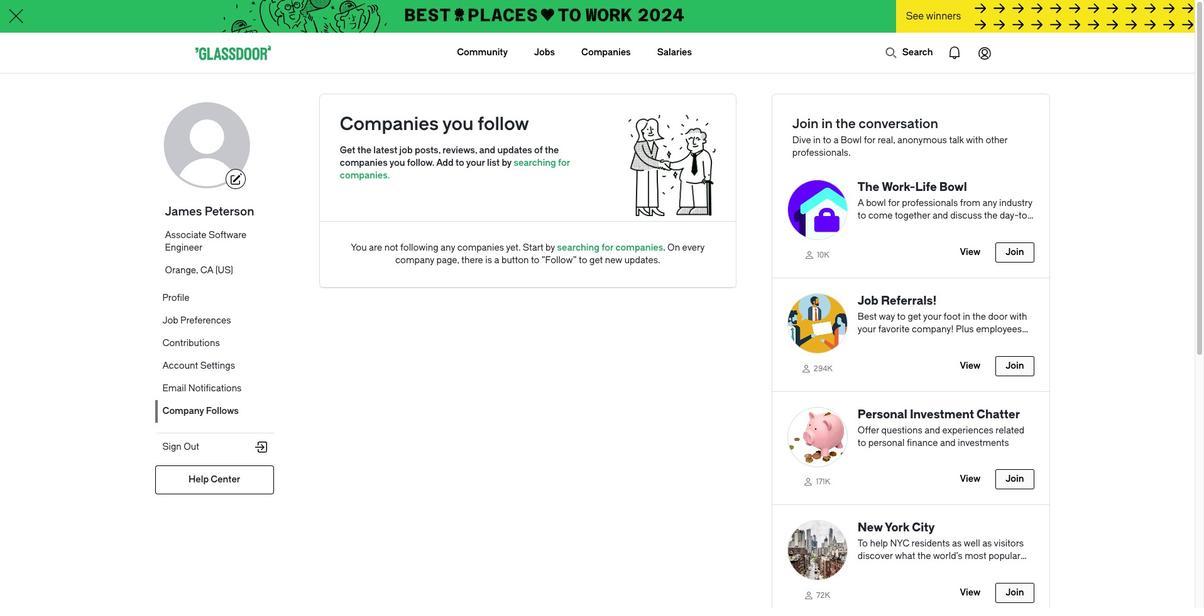 Task type: describe. For each thing, give the bounding box(es) containing it.
associate
[[165, 230, 206, 241]]

image for bowl image for job referrals!
[[788, 293, 848, 354]]

offer
[[858, 425, 880, 436]]

center
[[211, 475, 240, 485]]

search
[[903, 47, 933, 58]]

updates.
[[625, 255, 661, 266]]

searching for companies link
[[557, 243, 663, 253]]

work-
[[936, 223, 960, 234]]

with inside join in the conversation dive in to a bowl for real, anonymous talk with other professionals.
[[966, 135, 984, 146]]

to right the ""follow""
[[579, 255, 588, 266]]

orange, ca (us)
[[165, 265, 233, 276]]

follow
[[478, 114, 529, 135]]

.
[[663, 243, 666, 253]]

your inside get the latest job posts, reviews, and updates of the companies you follow. add to your list by
[[466, 158, 485, 168]]

companies for companies
[[582, 47, 631, 58]]

1 horizontal spatial lottie animation container image
[[940, 38, 970, 68]]

button
[[502, 255, 529, 266]]

personal investment chatter offer questions and experiences related to personal finance and investments
[[858, 408, 1025, 449]]

to down start
[[531, 255, 540, 266]]

community link
[[457, 33, 508, 73]]

. on every company page, there is a button to "follow" to get new updates.
[[395, 243, 705, 266]]

10k
[[817, 251, 830, 260]]

companies for companies you follow
[[340, 114, 439, 135]]

"follow"
[[542, 255, 577, 266]]

bowl
[[866, 198, 886, 209]]

work-
[[882, 180, 916, 194]]

the work-life bowl a bowl for professionals from any industry to come together and discuss the day-to- day happenings of work-life.
[[858, 180, 1033, 234]]

ca
[[200, 265, 213, 276]]

the inside "the work-life bowl a bowl for professionals from any industry to come together and discuss the day-to- day happenings of work-life."
[[985, 211, 998, 221]]

james
[[165, 205, 202, 219]]

anonymous
[[898, 135, 947, 146]]

company
[[163, 406, 204, 417]]

engineer
[[165, 243, 203, 253]]

life.
[[960, 223, 975, 234]]

new york city to help nyc residents as well as visitors discover what the world's most popular city has to offer!
[[858, 521, 1024, 575]]

industry
[[1000, 198, 1033, 209]]

72k
[[817, 592, 830, 600]]

a for company
[[495, 255, 500, 266]]

of inside get the latest job posts, reviews, and updates of the companies you follow. add to your list by
[[534, 145, 543, 156]]

with inside job referrals! best way to get your foot in the door with your favorite company! plus employees won't mind getting that referral money!
[[1010, 312, 1028, 322]]

way
[[879, 312, 895, 322]]

new
[[605, 255, 623, 266]]

1 as from the left
[[953, 539, 962, 550]]

winners
[[926, 11, 961, 22]]

companies.
[[340, 170, 390, 181]]

1 vertical spatial in
[[814, 135, 821, 146]]

preferences
[[181, 316, 231, 326]]

to
[[858, 539, 868, 550]]

world's
[[933, 552, 963, 562]]

image for bowl image for new york city
[[788, 521, 848, 581]]

investment
[[910, 408, 975, 422]]

help center
[[189, 475, 240, 485]]

bowl inside "the work-life bowl a bowl for professionals from any industry to come together and discuss the day-to- day happenings of work-life."
[[940, 180, 967, 194]]

notifications
[[188, 384, 242, 394]]

following
[[401, 243, 439, 253]]

mind
[[883, 337, 904, 348]]

plus
[[956, 324, 974, 335]]

new
[[858, 521, 883, 535]]

for inside join in the conversation dive in to a bowl for real, anonymous talk with other professionals.
[[864, 135, 876, 146]]

see winners
[[906, 11, 961, 22]]

171k
[[816, 478, 831, 487]]

employees
[[976, 324, 1022, 335]]

experiences
[[943, 425, 994, 436]]

discuss
[[951, 211, 982, 221]]

salaries link
[[657, 33, 692, 73]]

dive
[[793, 135, 811, 146]]

a for conversation
[[834, 135, 839, 146]]

help
[[189, 475, 209, 485]]

nyc
[[891, 539, 910, 550]]

come
[[869, 211, 893, 221]]

companies link
[[582, 33, 631, 73]]

1 vertical spatial by
[[546, 243, 555, 253]]

account
[[163, 361, 198, 372]]

help
[[870, 539, 888, 550]]

real,
[[878, 135, 896, 146]]

favorite
[[879, 324, 910, 335]]

company
[[395, 255, 434, 266]]

referral
[[956, 337, 986, 348]]

email
[[163, 384, 186, 394]]

getting
[[906, 337, 935, 348]]

associate software engineer
[[165, 230, 247, 253]]

searching inside searching for companies.
[[514, 158, 556, 168]]

day
[[858, 223, 873, 234]]

finance
[[907, 438, 938, 449]]

0 vertical spatial you
[[443, 114, 474, 135]]

by inside get the latest job posts, reviews, and updates of the companies you follow. add to your list by
[[502, 158, 512, 168]]

out
[[184, 442, 199, 452]]

image for bowl image for the work-life bowl
[[788, 180, 848, 240]]

lottie animation container image inside search button
[[885, 47, 898, 59]]

james peterson
[[165, 205, 254, 219]]

job preferences
[[163, 316, 231, 326]]

get inside . on every company page, there is a button to "follow" to get new updates.
[[590, 255, 603, 266]]

professionals.
[[793, 148, 851, 158]]

sign out
[[163, 442, 199, 452]]

money!
[[988, 337, 1020, 348]]

to inside the new york city to help nyc residents as well as visitors discover what the world's most popular city has to offer!
[[892, 564, 900, 575]]

follows
[[206, 406, 239, 417]]

together
[[895, 211, 931, 221]]

to inside job referrals! best way to get your foot in the door with your favorite company! plus employees won't mind getting that referral money!
[[898, 312, 906, 322]]

lottie animation container image inside search button
[[885, 47, 898, 59]]

the inside join in the conversation dive in to a bowl for real, anonymous talk with other professionals.
[[836, 117, 856, 131]]

you
[[351, 243, 367, 253]]

professionals
[[902, 198, 958, 209]]

on
[[668, 243, 680, 253]]

1 vertical spatial your
[[924, 312, 942, 322]]

10k link
[[788, 247, 848, 263]]

the inside the new york city to help nyc residents as well as visitors discover what the world's most popular city has to offer!
[[918, 552, 931, 562]]



Task type: locate. For each thing, give the bounding box(es) containing it.
join
[[793, 117, 819, 131]]

job down profile
[[163, 316, 178, 326]]

of right the updates
[[534, 145, 543, 156]]

has
[[875, 564, 890, 575]]

1 horizontal spatial of
[[926, 223, 934, 234]]

software
[[209, 230, 247, 241]]

any up page,
[[441, 243, 455, 253]]

1 horizontal spatial in
[[822, 117, 833, 131]]

referrals!
[[881, 294, 937, 308]]

conversation
[[859, 117, 939, 131]]

there
[[462, 255, 483, 266]]

is
[[486, 255, 492, 266]]

in up professionals.
[[814, 135, 821, 146]]

0 vertical spatial with
[[966, 135, 984, 146]]

to down the 'a'
[[858, 211, 867, 221]]

0 vertical spatial of
[[534, 145, 543, 156]]

your down best
[[858, 324, 876, 335]]

job for referrals!
[[858, 294, 879, 308]]

any right from
[[983, 198, 997, 209]]

1 horizontal spatial any
[[983, 198, 997, 209]]

to down offer
[[858, 438, 867, 449]]

add
[[436, 158, 454, 168]]

discover
[[858, 552, 893, 562]]

you inside get the latest job posts, reviews, and updates of the companies you follow. add to your list by
[[390, 158, 405, 168]]

1 horizontal spatial companies
[[458, 243, 504, 253]]

and inside "the work-life bowl a bowl for professionals from any industry to come together and discuss the day-to- day happenings of work-life."
[[933, 211, 949, 221]]

0 horizontal spatial searching
[[514, 158, 556, 168]]

0 horizontal spatial a
[[495, 255, 500, 266]]

in
[[822, 117, 833, 131], [814, 135, 821, 146], [963, 312, 971, 322]]

and inside get the latest job posts, reviews, and updates of the companies you follow. add to your list by
[[479, 145, 496, 156]]

0 horizontal spatial you
[[390, 158, 405, 168]]

profile
[[163, 293, 190, 304]]

0 horizontal spatial your
[[466, 158, 485, 168]]

personal
[[858, 408, 908, 422]]

the inside job referrals! best way to get your foot in the door with your favorite company! plus employees won't mind getting that referral money!
[[973, 312, 986, 322]]

see
[[906, 11, 924, 22]]

searching up the ""follow""
[[557, 243, 600, 253]]

2 horizontal spatial your
[[924, 312, 942, 322]]

0 horizontal spatial lottie animation container image
[[885, 47, 898, 59]]

day-
[[1000, 211, 1019, 221]]

by up the ""follow""
[[546, 243, 555, 253]]

a right is
[[495, 255, 500, 266]]

the right the updates
[[545, 145, 559, 156]]

city
[[912, 521, 935, 535]]

3 image for bowl image from the top
[[788, 407, 848, 467]]

image for bowl image for personal investment chatter
[[788, 407, 848, 467]]

1 vertical spatial companies
[[340, 114, 439, 135]]

companies up updates.
[[616, 243, 663, 253]]

that
[[937, 337, 954, 348]]

community
[[457, 47, 508, 58]]

0 horizontal spatial companies
[[340, 114, 439, 135]]

and up the finance in the right of the page
[[925, 425, 941, 436]]

offer!
[[903, 564, 925, 575]]

job for preferences
[[163, 316, 178, 326]]

0 vertical spatial get
[[590, 255, 603, 266]]

jobs link
[[534, 33, 555, 73]]

and up list
[[479, 145, 496, 156]]

chatter
[[977, 408, 1020, 422]]

other
[[986, 135, 1008, 146]]

salaries
[[657, 47, 692, 58]]

to right way on the right of page
[[898, 312, 906, 322]]

1 vertical spatial searching
[[557, 243, 600, 253]]

1 vertical spatial of
[[926, 223, 934, 234]]

any inside "the work-life bowl a bowl for professionals from any industry to come together and discuss the day-to- day happenings of work-life."
[[983, 198, 997, 209]]

0 horizontal spatial with
[[966, 135, 984, 146]]

are
[[369, 243, 382, 253]]

bowl up from
[[940, 180, 967, 194]]

the left door
[[973, 312, 986, 322]]

0 horizontal spatial of
[[534, 145, 543, 156]]

as left well
[[953, 539, 962, 550]]

0 vertical spatial companies
[[582, 47, 631, 58]]

4 image for bowl image from the top
[[788, 521, 848, 581]]

for inside searching for companies.
[[558, 158, 570, 168]]

with right door
[[1010, 312, 1028, 322]]

by
[[502, 158, 512, 168], [546, 243, 555, 253]]

1 horizontal spatial as
[[983, 539, 992, 550]]

with right talk
[[966, 135, 984, 146]]

get down referrals!
[[908, 312, 922, 322]]

lottie animation container image
[[407, 33, 458, 72], [407, 33, 458, 72], [940, 38, 970, 68], [970, 38, 1000, 68], [970, 38, 1000, 68], [885, 47, 898, 59]]

0 horizontal spatial by
[[502, 158, 512, 168]]

peterson
[[205, 205, 254, 219]]

get
[[590, 255, 603, 266], [908, 312, 922, 322]]

investments
[[958, 438, 1010, 449]]

as
[[953, 539, 962, 550], [983, 539, 992, 550]]

not
[[385, 243, 398, 253]]

294k
[[814, 364, 833, 373]]

companies
[[340, 158, 388, 168], [458, 243, 504, 253], [616, 243, 663, 253]]

searching down the updates
[[514, 158, 556, 168]]

join in the conversation dive in to a bowl for real, anonymous talk with other professionals.
[[793, 117, 1008, 158]]

a
[[858, 198, 864, 209]]

popular
[[989, 552, 1021, 562]]

a
[[834, 135, 839, 146], [495, 255, 500, 266]]

the left day-
[[985, 211, 998, 221]]

image for bowl image up '294k' link
[[788, 293, 848, 354]]

won't
[[858, 337, 881, 348]]

0 vertical spatial your
[[466, 158, 485, 168]]

to inside join in the conversation dive in to a bowl for real, anonymous talk with other professionals.
[[823, 135, 832, 146]]

2 vertical spatial in
[[963, 312, 971, 322]]

lottie animation container image
[[940, 38, 970, 68], [885, 47, 898, 59]]

1 vertical spatial job
[[163, 316, 178, 326]]

in inside job referrals! best way to get your foot in the door with your favorite company! plus employees won't mind getting that referral money!
[[963, 312, 971, 322]]

a up professionals.
[[834, 135, 839, 146]]

companies you follow
[[340, 114, 529, 135]]

0 horizontal spatial as
[[953, 539, 962, 550]]

2 image for bowl image from the top
[[788, 293, 848, 354]]

to-
[[1019, 211, 1032, 221]]

0 vertical spatial bowl
[[841, 135, 862, 146]]

job up best
[[858, 294, 879, 308]]

companies up companies.
[[340, 158, 388, 168]]

searching
[[514, 158, 556, 168], [557, 243, 600, 253]]

job referrals! best way to get your foot in the door with your favorite company! plus employees won't mind getting that referral money!
[[858, 294, 1028, 348]]

the right get
[[358, 145, 372, 156]]

0 vertical spatial searching
[[514, 158, 556, 168]]

get left new
[[590, 255, 603, 266]]

with
[[966, 135, 984, 146], [1010, 312, 1028, 322]]

the down residents
[[918, 552, 931, 562]]

1 horizontal spatial job
[[858, 294, 879, 308]]

updates
[[498, 145, 532, 156]]

job inside job referrals! best way to get your foot in the door with your favorite company! plus employees won't mind getting that referral money!
[[858, 294, 879, 308]]

list
[[487, 158, 500, 168]]

1 horizontal spatial with
[[1010, 312, 1028, 322]]

1 vertical spatial bowl
[[940, 180, 967, 194]]

your up 'company!'
[[924, 312, 942, 322]]

most
[[965, 552, 987, 562]]

companies inside get the latest job posts, reviews, and updates of the companies you follow. add to your list by
[[340, 158, 388, 168]]

2 as from the left
[[983, 539, 992, 550]]

0 horizontal spatial companies
[[340, 158, 388, 168]]

a inside . on every company page, there is a button to "follow" to get new updates.
[[495, 255, 500, 266]]

1 horizontal spatial searching
[[557, 243, 600, 253]]

companies up latest
[[340, 114, 439, 135]]

job
[[858, 294, 879, 308], [163, 316, 178, 326]]

0 horizontal spatial bowl
[[841, 135, 862, 146]]

see winners link
[[896, 0, 1195, 34]]

for
[[864, 135, 876, 146], [558, 158, 570, 168], [889, 198, 900, 209], [602, 243, 614, 253]]

every
[[683, 243, 705, 253]]

bowl inside join in the conversation dive in to a bowl for real, anonymous talk with other professionals.
[[841, 135, 862, 146]]

1 horizontal spatial bowl
[[940, 180, 967, 194]]

of inside "the work-life bowl a bowl for professionals from any industry to come together and discuss the day-to- day happenings of work-life."
[[926, 223, 934, 234]]

0 horizontal spatial job
[[163, 316, 178, 326]]

talk
[[950, 135, 964, 146]]

to inside personal investment chatter offer questions and experiences related to personal finance and investments
[[858, 438, 867, 449]]

well
[[964, 539, 981, 550]]

the up professionals.
[[836, 117, 856, 131]]

and down experiences
[[941, 438, 956, 449]]

1 vertical spatial a
[[495, 255, 500, 266]]

in up the plus
[[963, 312, 971, 322]]

and up work-
[[933, 211, 949, 221]]

companies right jobs
[[582, 47, 631, 58]]

in right join
[[822, 117, 833, 131]]

0 vertical spatial any
[[983, 198, 997, 209]]

0 horizontal spatial any
[[441, 243, 455, 253]]

questions
[[882, 425, 923, 436]]

image for bowl image left the 'a'
[[788, 180, 848, 240]]

visitors
[[994, 539, 1024, 550]]

to right has
[[892, 564, 900, 575]]

of left work-
[[926, 223, 934, 234]]

bowl up professionals.
[[841, 135, 862, 146]]

get inside job referrals! best way to get your foot in the door with your favorite company! plus employees won't mind getting that referral money!
[[908, 312, 922, 322]]

to up professionals.
[[823, 135, 832, 146]]

2 horizontal spatial in
[[963, 312, 971, 322]]

and
[[479, 145, 496, 156], [933, 211, 949, 221], [925, 425, 941, 436], [941, 438, 956, 449]]

to inside "the work-life bowl a bowl for professionals from any industry to come together and discuss the day-to- day happenings of work-life."
[[858, 211, 867, 221]]

0 vertical spatial a
[[834, 135, 839, 146]]

0 horizontal spatial in
[[814, 135, 821, 146]]

to inside get the latest job posts, reviews, and updates of the companies you follow. add to your list by
[[456, 158, 464, 168]]

door
[[989, 312, 1008, 322]]

2 horizontal spatial companies
[[616, 243, 663, 253]]

1 horizontal spatial by
[[546, 243, 555, 253]]

get
[[340, 145, 356, 156]]

a inside join in the conversation dive in to a bowl for real, anonymous talk with other professionals.
[[834, 135, 839, 146]]

search button
[[879, 40, 940, 65]]

1 vertical spatial with
[[1010, 312, 1028, 322]]

1 horizontal spatial a
[[834, 135, 839, 146]]

from
[[961, 198, 981, 209]]

1 image for bowl image from the top
[[788, 180, 848, 240]]

email notifications
[[163, 384, 242, 394]]

1 vertical spatial get
[[908, 312, 922, 322]]

searching for companies.
[[340, 158, 570, 181]]

lottie animation container image left search
[[885, 47, 898, 59]]

1 vertical spatial you
[[390, 158, 405, 168]]

foot
[[944, 312, 961, 322]]

companies up is
[[458, 243, 504, 253]]

your left list
[[466, 158, 485, 168]]

reviews,
[[443, 145, 477, 156]]

1 horizontal spatial get
[[908, 312, 922, 322]]

1 horizontal spatial your
[[858, 324, 876, 335]]

to
[[823, 135, 832, 146], [456, 158, 464, 168], [858, 211, 867, 221], [531, 255, 540, 266], [579, 255, 588, 266], [898, 312, 906, 322], [858, 438, 867, 449], [892, 564, 900, 575]]

1 vertical spatial any
[[441, 243, 455, 253]]

you
[[443, 114, 474, 135], [390, 158, 405, 168]]

by right list
[[502, 158, 512, 168]]

york
[[885, 521, 910, 535]]

you down job
[[390, 158, 405, 168]]

as right well
[[983, 539, 992, 550]]

72k link
[[788, 588, 848, 604]]

any
[[983, 198, 997, 209], [441, 243, 455, 253]]

you up reviews,
[[443, 114, 474, 135]]

yet.
[[506, 243, 521, 253]]

image for bowl image up 171k link
[[788, 407, 848, 467]]

to down reviews,
[[456, 158, 464, 168]]

lottie animation container image right search
[[940, 38, 970, 68]]

related
[[996, 425, 1025, 436]]

image for bowl image
[[788, 180, 848, 240], [788, 293, 848, 354], [788, 407, 848, 467], [788, 521, 848, 581]]

0 vertical spatial job
[[858, 294, 879, 308]]

1 horizontal spatial you
[[443, 114, 474, 135]]

2 vertical spatial your
[[858, 324, 876, 335]]

1 horizontal spatial companies
[[582, 47, 631, 58]]

for inside "the work-life bowl a bowl for professionals from any industry to come together and discuss the day-to- day happenings of work-life."
[[889, 198, 900, 209]]

orange,
[[165, 265, 198, 276]]

your
[[466, 158, 485, 168], [924, 312, 942, 322], [858, 324, 876, 335]]

0 horizontal spatial get
[[590, 255, 603, 266]]

0 vertical spatial by
[[502, 158, 512, 168]]

294k link
[[788, 361, 848, 376]]

0 vertical spatial in
[[822, 117, 833, 131]]

image for bowl image up 72k link
[[788, 521, 848, 581]]



Task type: vqa. For each thing, say whether or not it's contained in the screenshot.


